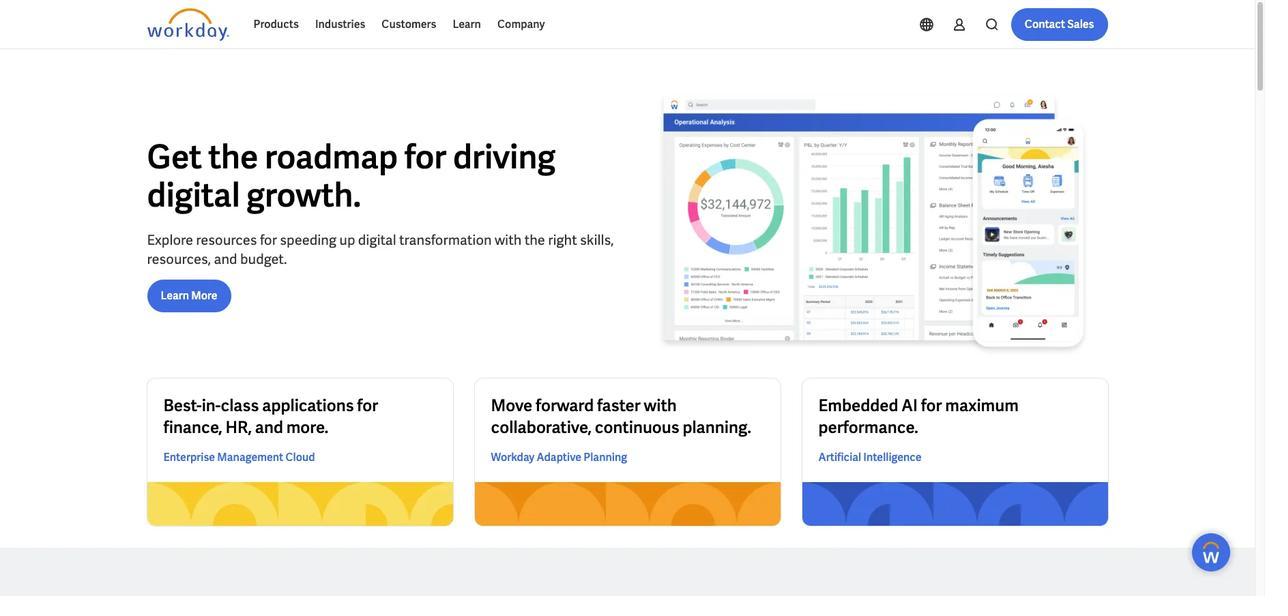 Task type: vqa. For each thing, say whether or not it's contained in the screenshot.
the left learn
yes



Task type: locate. For each thing, give the bounding box(es) containing it.
contact sales
[[1025, 17, 1094, 31]]

digital
[[147, 174, 240, 216], [358, 231, 396, 249]]

the right the get
[[208, 136, 258, 178]]

0 horizontal spatial with
[[495, 231, 522, 249]]

adaptive
[[537, 451, 582, 465]]

0 vertical spatial with
[[495, 231, 522, 249]]

the left the right
[[525, 231, 545, 249]]

1 vertical spatial and
[[255, 417, 283, 438]]

1 horizontal spatial learn
[[453, 17, 481, 31]]

sales
[[1068, 17, 1094, 31]]

the
[[208, 136, 258, 178], [525, 231, 545, 249]]

customers
[[382, 17, 436, 31]]

1 vertical spatial the
[[525, 231, 545, 249]]

roadmap
[[265, 136, 398, 178]]

embedded
[[819, 395, 899, 416]]

for inside best-in-class applications for finance, hr, and more.
[[357, 395, 378, 416]]

workday adaptive planning
[[491, 451, 627, 465]]

with up continuous
[[644, 395, 677, 416]]

hr,
[[226, 417, 252, 438]]

the inside explore resources for speeding up digital transformation with the right skills, resources, and budget.
[[525, 231, 545, 249]]

digital inside explore resources for speeding up digital transformation with the right skills, resources, and budget.
[[358, 231, 396, 249]]

maximum
[[945, 395, 1019, 416]]

forward
[[536, 395, 594, 416]]

learn left more
[[161, 288, 189, 303]]

and inside explore resources for speeding up digital transformation with the right skills, resources, and budget.
[[214, 250, 237, 268]]

0 horizontal spatial the
[[208, 136, 258, 178]]

learn inside dropdown button
[[453, 17, 481, 31]]

best-in-class applications for finance, hr, and more.
[[163, 395, 378, 438]]

for
[[404, 136, 447, 178], [260, 231, 277, 249], [357, 395, 378, 416], [921, 395, 942, 416]]

learn
[[453, 17, 481, 31], [161, 288, 189, 303]]

digital up explore
[[147, 174, 240, 216]]

more
[[191, 288, 217, 303]]

1 vertical spatial with
[[644, 395, 677, 416]]

budget.
[[240, 250, 287, 268]]

growth.
[[247, 174, 361, 216]]

digital for transformation
[[358, 231, 396, 249]]

1 vertical spatial learn
[[161, 288, 189, 303]]

enterprise management cloud link
[[163, 450, 315, 466]]

company
[[498, 17, 545, 31]]

0 horizontal spatial learn
[[161, 288, 189, 303]]

intelligence
[[864, 451, 922, 465]]

customers button
[[374, 8, 445, 41]]

and down resources
[[214, 250, 237, 268]]

for inside get the roadmap for driving digital growth.
[[404, 136, 447, 178]]

learn for learn more
[[161, 288, 189, 303]]

the inside get the roadmap for driving digital growth.
[[208, 136, 258, 178]]

embedded ai for maximum performance.
[[819, 395, 1019, 438]]

with inside move forward faster with collaborative, continuous planning.
[[644, 395, 677, 416]]

resources,
[[147, 250, 211, 268]]

products button
[[245, 8, 307, 41]]

1 horizontal spatial and
[[255, 417, 283, 438]]

and right hr,
[[255, 417, 283, 438]]

explore resources for speeding up digital transformation with the right skills, resources, and budget.
[[147, 231, 614, 268]]

management
[[217, 451, 283, 465]]

enterprise management cloud
[[163, 451, 315, 465]]

digital right up
[[358, 231, 396, 249]]

and
[[214, 250, 237, 268], [255, 417, 283, 438]]

digital inside get the roadmap for driving digital growth.
[[147, 174, 240, 216]]

0 horizontal spatial digital
[[147, 174, 240, 216]]

with
[[495, 231, 522, 249], [644, 395, 677, 416]]

driving
[[453, 136, 556, 178]]

0 horizontal spatial and
[[214, 250, 237, 268]]

skills,
[[580, 231, 614, 249]]

1 horizontal spatial with
[[644, 395, 677, 416]]

enterprise
[[163, 451, 215, 465]]

move forward faster with collaborative, continuous planning.
[[491, 395, 752, 438]]

1 vertical spatial digital
[[358, 231, 396, 249]]

0 vertical spatial learn
[[453, 17, 481, 31]]

with left the right
[[495, 231, 522, 249]]

learn left company
[[453, 17, 481, 31]]

resources
[[196, 231, 257, 249]]

transformation
[[399, 231, 492, 249]]

0 vertical spatial and
[[214, 250, 237, 268]]

0 vertical spatial the
[[208, 136, 258, 178]]

1 horizontal spatial digital
[[358, 231, 396, 249]]

0 vertical spatial digital
[[147, 174, 240, 216]]

1 horizontal spatial the
[[525, 231, 545, 249]]



Task type: describe. For each thing, give the bounding box(es) containing it.
industries
[[315, 17, 365, 31]]

finance,
[[163, 417, 222, 438]]

learn for learn
[[453, 17, 481, 31]]

artificial intelligence link
[[819, 450, 922, 466]]

right
[[548, 231, 577, 249]]

learn more
[[161, 288, 217, 303]]

class
[[221, 395, 259, 416]]

learn button
[[445, 8, 489, 41]]

collaborative,
[[491, 417, 592, 438]]

company button
[[489, 8, 553, 41]]

up
[[339, 231, 355, 249]]

contact sales link
[[1011, 8, 1108, 41]]

continuous
[[595, 417, 680, 438]]

workday adaptive planning link
[[491, 450, 627, 466]]

in-
[[202, 395, 221, 416]]

faster
[[597, 395, 641, 416]]

with inside explore resources for speeding up digital transformation with the right skills, resources, and budget.
[[495, 231, 522, 249]]

industries button
[[307, 8, 374, 41]]

contact
[[1025, 17, 1065, 31]]

artificial
[[819, 451, 861, 465]]

get
[[147, 136, 202, 178]]

planning
[[584, 451, 627, 465]]

products
[[254, 17, 299, 31]]

for inside 'embedded ai for maximum performance.'
[[921, 395, 942, 416]]

best-
[[163, 395, 202, 416]]

speeding
[[280, 231, 336, 249]]

ai
[[902, 395, 918, 416]]

applications
[[262, 395, 354, 416]]

artificial intelligence
[[819, 451, 922, 465]]

cloud
[[286, 451, 315, 465]]

workday
[[491, 451, 535, 465]]

learn more link
[[147, 280, 231, 312]]

performance.
[[819, 417, 918, 438]]

more.
[[286, 417, 329, 438]]

for inside explore resources for speeding up digital transformation with the right skills, resources, and budget.
[[260, 231, 277, 249]]

digital for growth.
[[147, 174, 240, 216]]

desktop view of financial management operational analysis dashboard showing operating expenses by cost center and mobile view of human capital management home screen showing suggested tasks and announcements. image
[[638, 93, 1108, 357]]

go to the homepage image
[[147, 8, 229, 41]]

and inside best-in-class applications for finance, hr, and more.
[[255, 417, 283, 438]]

planning.
[[683, 417, 752, 438]]

explore
[[147, 231, 193, 249]]

get the roadmap for driving digital growth.
[[147, 136, 556, 216]]

move
[[491, 395, 533, 416]]



